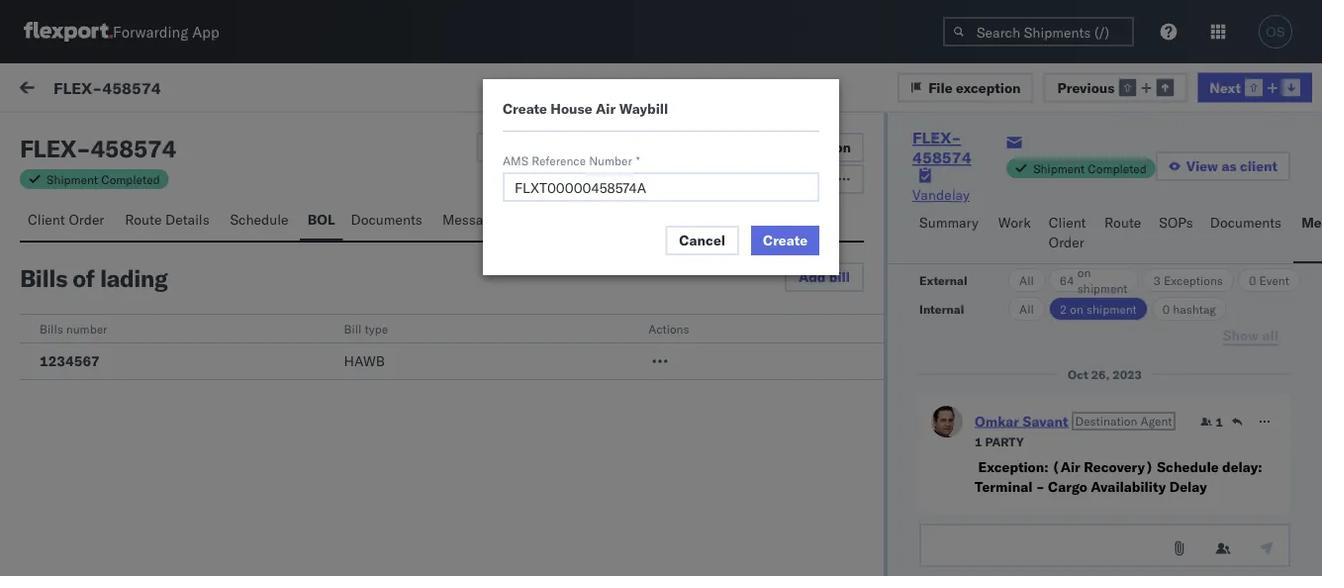 Task type: describe. For each thing, give the bounding box(es) containing it.
on for 2
[[1071, 302, 1084, 316]]

0 horizontal spatial shipment
[[47, 172, 98, 187]]

internal (0) button
[[125, 117, 222, 155]]

agent
[[1141, 414, 1173, 429]]

upload document button
[[477, 133, 721, 162]]

on for 64
[[1078, 265, 1092, 280]]

vandelay link
[[913, 185, 970, 205]]

os button
[[1254, 9, 1299, 54]]

bill
[[830, 268, 851, 286]]

2 vertical spatial omkar
[[975, 412, 1020, 430]]

create button
[[752, 226, 820, 255]]

internal (0)
[[133, 126, 211, 143]]

pdt for oct 26, 2023, 2:45 pm pdt
[[605, 359, 631, 376]]

omkar savant button
[[975, 412, 1069, 430]]

458574 up message at the left top of the page
[[91, 134, 176, 163]]

(0) for internal (0)
[[185, 126, 211, 143]]

import
[[147, 81, 188, 99]]

devan
[[360, 357, 397, 375]]

all for 2
[[1020, 302, 1035, 316]]

2023
[[1113, 367, 1143, 382]]

bol
[[308, 211, 335, 228]]

bol button
[[300, 202, 343, 241]]

sops
[[1160, 214, 1194, 231]]

we
[[59, 357, 79, 375]]

0 horizontal spatial client order button
[[20, 202, 117, 241]]

messages button
[[435, 202, 515, 241]]

458574 down forwarding app link
[[102, 77, 161, 97]]

0 hashtag
[[1163, 302, 1217, 316]]

2 vertical spatial savant
[[1023, 412, 1069, 430]]

summary
[[920, 214, 979, 231]]

resize handle column header for time
[[710, 165, 734, 576]]

mes button
[[1294, 205, 1323, 263]]

add bill button
[[785, 262, 865, 292]]

resize handle column header for category
[[999, 165, 1022, 576]]

client order for client order button to the right
[[1049, 214, 1087, 251]]

previous button
[[1044, 73, 1189, 102]]

hashtag
[[1174, 302, 1217, 316]]

delay
[[1170, 478, 1208, 496]]

458574 down recovery) in the bottom right of the page
[[1073, 488, 1124, 505]]

external for external (0)
[[32, 126, 84, 143]]

work button
[[991, 205, 1042, 263]]

3 exceptions
[[1154, 273, 1224, 288]]

savant for oct 26, 2023, 2:46 pm pdt
[[141, 213, 184, 231]]

recovery)
[[1085, 458, 1154, 476]]

filtered by:
[[442, 81, 513, 99]]

2 vertical spatial flex- 458574
[[1031, 488, 1124, 505]]

hawb
[[344, 353, 385, 370]]

omkar savant for oct 26, 2023, 2:45 pm pdt
[[96, 323, 184, 341]]

os
[[1267, 24, 1286, 39]]

1 party
[[975, 434, 1024, 449]]

exception:
[[979, 458, 1049, 476]]

forwarding app link
[[24, 22, 219, 42]]

view as client
[[1187, 157, 1278, 175]]

pdt for oct 26, 2023, 2:46 pm pdt
[[605, 239, 631, 256]]

terminal
[[975, 478, 1033, 496]]

omkar savant for oct 26, 2023, 2:46 pm pdt
[[96, 213, 184, 231]]

view as client button
[[1156, 152, 1291, 181]]

flex- inside flex- 458574
[[913, 128, 962, 148]]

next
[[1210, 78, 1242, 96]]

client for client order button to the right
[[1049, 214, 1087, 231]]

destination
[[1076, 414, 1138, 429]]

flexport. image
[[24, 22, 113, 42]]

0 vertical spatial work
[[192, 81, 225, 99]]

1 horizontal spatial documents
[[1211, 214, 1282, 231]]

s
[[73, 216, 79, 228]]

oct for oct 26, 2023
[[1069, 367, 1089, 382]]

(0) for external (0)
[[87, 126, 113, 143]]

time
[[455, 172, 481, 187]]

add bill
[[799, 268, 851, 286]]

event
[[1260, 273, 1290, 288]]

all button for 64
[[1009, 268, 1045, 292]]

1 horizontal spatial file exception
[[929, 78, 1021, 96]]

route for route details
[[125, 211, 162, 228]]

1 horizontal spatial documents button
[[1203, 205, 1294, 263]]

internal for internal
[[920, 302, 965, 316]]

2:45
[[547, 359, 577, 376]]

flex- down (air on the right
[[1031, 488, 1073, 505]]

:
[[567, 83, 571, 98]]

schedule button
[[222, 202, 300, 241]]

details
[[165, 211, 210, 228]]

vandelay
[[913, 186, 970, 203]]

create for create
[[764, 232, 808, 249]]

bills of lading
[[20, 263, 168, 293]]

1 horizontal spatial shipment
[[1034, 161, 1085, 176]]

house
[[551, 100, 593, 117]]

document
[[541, 138, 610, 156]]

bills for bills of lading
[[20, 263, 67, 293]]

64 on shipment
[[1060, 265, 1128, 296]]

air
[[596, 100, 616, 117]]

o s
[[66, 216, 79, 228]]

we are notifying
[[59, 357, 161, 375]]

bills number
[[40, 321, 107, 336]]

k,
[[343, 357, 356, 375]]

my
[[20, 76, 51, 103]]

Search Shipments (/) text field
[[944, 17, 1135, 47]]

delayed.
[[94, 377, 147, 395]]

import work
[[147, 81, 225, 99]]

actions
[[649, 321, 690, 336]]

2
[[1060, 302, 1068, 316]]

resize handle column header for related work item/shipment
[[1287, 165, 1311, 576]]

cargo
[[367, 377, 401, 395]]

view
[[1187, 157, 1219, 175]]

- inside exception: (air recovery) schedule delay: terminal - cargo availability delay
[[1037, 478, 1045, 496]]

flex
[[20, 134, 76, 163]]

ams
[[503, 153, 529, 168]]

0 horizontal spatial completed
[[101, 172, 160, 187]]

create for create house air waybill
[[503, 100, 548, 117]]

been
[[59, 377, 90, 395]]

458574 up the destination
[[1073, 359, 1124, 376]]

2:46
[[547, 239, 577, 256]]

unloading
[[301, 377, 363, 395]]

summary button
[[912, 205, 991, 263]]

oct 26, 2023, 2:45 pm pdt
[[454, 359, 631, 376]]

oct 26, 2023, 2:46 pm pdt
[[454, 239, 631, 256]]

0 for 0 hashtag
[[1163, 302, 1171, 316]]

omkar savant destination agent
[[975, 412, 1173, 430]]

number
[[66, 321, 107, 336]]

1 horizontal spatial file
[[929, 78, 953, 96]]

route details
[[125, 211, 210, 228]]

shipment for 64 on shipment
[[1078, 281, 1128, 296]]

oct 26, 2023
[[1069, 367, 1143, 382]]



Task type: vqa. For each thing, say whether or not it's contained in the screenshot.
first All button from the top of the page
yes



Task type: locate. For each thing, give the bounding box(es) containing it.
flex- up omkar savant destination agent
[[1031, 359, 1073, 376]]

sops button
[[1152, 205, 1203, 263]]

route left details
[[125, 211, 162, 228]]

1 horizontal spatial 0
[[1250, 273, 1257, 288]]

1 for 1 party
[[975, 434, 983, 449]]

mes
[[1302, 214, 1323, 231]]

1 vertical spatial exception
[[787, 139, 852, 156]]

bills left of
[[20, 263, 67, 293]]

schedule left bol
[[230, 211, 289, 228]]

1 vertical spatial omkar
[[96, 323, 138, 341]]

1 horizontal spatial client order
[[1049, 214, 1087, 251]]

0 vertical spatial bills
[[20, 263, 67, 293]]

availability
[[1091, 478, 1167, 496]]

shipment up 2 on shipment
[[1078, 281, 1128, 296]]

1 horizontal spatial work
[[1076, 172, 1102, 187]]

1 horizontal spatial client order button
[[1042, 205, 1097, 263]]

0 vertical spatial flex- 458574
[[913, 128, 972, 167]]

type
[[365, 321, 388, 336]]

client left o
[[28, 211, 65, 228]]

omkar savant up notifying
[[96, 323, 184, 341]]

1 pdt from the top
[[605, 239, 631, 256]]

26, left 2:45
[[480, 359, 502, 376]]

shipment down 64 on shipment
[[1087, 302, 1138, 316]]

savant up party at the right bottom of page
[[1023, 412, 1069, 430]]

0 vertical spatial 1
[[1217, 414, 1224, 429]]

on inside 64 on shipment
[[1078, 265, 1092, 280]]

shipment for 2 on shipment
[[1087, 302, 1138, 316]]

all for 64
[[1020, 273, 1035, 288]]

type
[[299, 248, 330, 265]]

cancel button
[[666, 226, 740, 255]]

1 horizontal spatial (0)
[[185, 126, 211, 143]]

1 inside button
[[975, 434, 983, 449]]

0 horizontal spatial file exception
[[759, 139, 852, 156]]

1 (0) from the left
[[87, 126, 113, 143]]

completed
[[1089, 161, 1147, 176], [101, 172, 160, 187]]

client
[[28, 211, 65, 228], [1049, 214, 1087, 231]]

26, down messages
[[480, 239, 502, 256]]

0 for 0 event
[[1250, 273, 1257, 288]]

file exception button
[[898, 73, 1034, 102], [898, 73, 1034, 102], [729, 133, 865, 162], [729, 133, 865, 162]]

0 event
[[1250, 273, 1290, 288]]

1 vertical spatial file exception
[[759, 139, 852, 156]]

1 pm from the top
[[581, 239, 602, 256]]

0 left event
[[1250, 273, 1257, 288]]

add
[[799, 268, 826, 286]]

all button
[[1009, 268, 1045, 292], [1009, 297, 1045, 321]]

resize handle column header
[[421, 165, 445, 576], [710, 165, 734, 576], [999, 165, 1022, 576], [1287, 165, 1311, 576]]

file exception up category
[[759, 139, 852, 156]]

external inside "button"
[[32, 126, 84, 143]]

1 horizontal spatial order
[[1049, 234, 1085, 251]]

458574 up vandelay
[[913, 148, 972, 167]]

flex- 458574 up omkar savant destination agent
[[1031, 359, 1124, 376]]

order up 64
[[1049, 234, 1085, 251]]

0 horizontal spatial client order
[[28, 211, 104, 228]]

2 pm from the top
[[581, 359, 602, 376]]

2023, left 2:45
[[505, 359, 544, 376]]

create inside create button
[[764, 232, 808, 249]]

64
[[1060, 273, 1075, 288]]

1 horizontal spatial route
[[1105, 214, 1142, 231]]

0 horizontal spatial schedule
[[230, 211, 289, 228]]

1 button
[[1201, 414, 1224, 430]]

1 vertical spatial file
[[759, 139, 784, 156]]

oct right 'devan'
[[454, 359, 476, 376]]

omkar right s
[[96, 213, 138, 231]]

route details button
[[117, 202, 222, 241]]

2 all button from the top
[[1009, 297, 1045, 321]]

0 horizontal spatial 1
[[975, 434, 983, 449]]

1 vertical spatial 1
[[975, 434, 983, 449]]

1 vertical spatial order
[[1049, 234, 1085, 251]]

0 horizontal spatial create
[[503, 100, 548, 117]]

number
[[589, 153, 633, 168]]

shipment down flex
[[47, 172, 98, 187]]

sender
[[529, 83, 567, 98]]

work
[[57, 76, 108, 103], [1076, 172, 1102, 187]]

messages
[[443, 211, 505, 228]]

flex- 458574 up vandelay
[[913, 128, 972, 167]]

0 horizontal spatial exception
[[787, 139, 852, 156]]

458574 inside flex- 458574 link
[[913, 148, 972, 167]]

0 horizontal spatial work
[[192, 81, 225, 99]]

1 up delay:
[[1217, 414, 1224, 429]]

pm right 2:46
[[581, 239, 602, 256]]

0 horizontal spatial internal
[[133, 126, 181, 143]]

0 vertical spatial 2023,
[[505, 239, 544, 256]]

client order button up 64
[[1042, 205, 1097, 263]]

message
[[61, 172, 109, 187]]

pdt right 2:46
[[605, 239, 631, 256]]

client order for left client order button
[[28, 211, 104, 228]]

flex- up vandelay
[[913, 128, 962, 148]]

order for left client order button
[[69, 211, 104, 228]]

(0) inside button
[[185, 126, 211, 143]]

pm for 2:46
[[581, 239, 602, 256]]

0 vertical spatial file exception
[[929, 78, 1021, 96]]

route up 2271801
[[1105, 214, 1142, 231]]

0 vertical spatial work
[[57, 76, 108, 103]]

oct down messages
[[454, 239, 476, 256]]

1 horizontal spatial client
[[1049, 214, 1087, 231]]

1 horizontal spatial create
[[764, 232, 808, 249]]

order inside client order
[[1049, 234, 1085, 251]]

0 vertical spatial external
[[32, 126, 84, 143]]

upload
[[491, 138, 538, 156]]

Provide reference number... text field
[[503, 172, 820, 202]]

reference
[[532, 153, 586, 168]]

create down by:
[[503, 100, 548, 117]]

all button left 2
[[1009, 297, 1045, 321]]

when
[[264, 377, 297, 395]]

app
[[192, 22, 219, 41]]

documents button up 0 event
[[1203, 205, 1294, 263]]

client order button down message at the left top of the page
[[20, 202, 117, 241]]

oct
[[454, 239, 476, 256], [454, 359, 476, 376], [1069, 367, 1089, 382]]

route button
[[1097, 205, 1152, 263]]

work up external (0)
[[57, 76, 108, 103]]

1 vertical spatial shipment
[[1087, 302, 1138, 316]]

1 omkar savant from the top
[[96, 213, 184, 231]]

on right 64
[[1078, 265, 1092, 280]]

1 vertical spatial all
[[1020, 302, 1035, 316]]

0 vertical spatial file
[[929, 78, 953, 96]]

2 pdt from the top
[[605, 359, 631, 376]]

savant up notifying
[[141, 323, 184, 341]]

omkar savant up lading
[[96, 213, 184, 231]]

client order down message at the left top of the page
[[28, 211, 104, 228]]

flex- 458574
[[913, 128, 972, 167], [1031, 359, 1124, 376], [1031, 488, 1124, 505]]

bills for bills number
[[40, 321, 63, 336]]

internal inside internal (0) button
[[133, 126, 181, 143]]

1 inside 'button'
[[1217, 414, 1224, 429]]

4 resize handle column header from the left
[[1287, 165, 1311, 576]]

1 vertical spatial pm
[[581, 359, 602, 376]]

0 horizontal spatial shipment completed
[[47, 172, 160, 187]]

forwarding app
[[113, 22, 219, 41]]

work right summary 'button'
[[999, 214, 1032, 231]]

exceptions
[[1165, 273, 1224, 288]]

file up flex- 458574 link
[[929, 78, 953, 96]]

documents down "client"
[[1211, 214, 1282, 231]]

1 vertical spatial bills
[[40, 321, 63, 336]]

resize handle column header for message
[[421, 165, 445, 576]]

shipment inside 64 on shipment
[[1078, 281, 1128, 296]]

ams reference number *
[[503, 153, 640, 168]]

external down my work
[[32, 126, 84, 143]]

related work item/shipment
[[1032, 172, 1187, 187]]

0 horizontal spatial external
[[32, 126, 84, 143]]

1 vertical spatial external
[[920, 273, 968, 288]]

2023, for 2:46
[[505, 239, 544, 256]]

1 vertical spatial work
[[999, 214, 1032, 231]]

shipment completed up route button
[[1034, 161, 1147, 176]]

flex- 458574 down (air on the right
[[1031, 488, 1124, 505]]

0 horizontal spatial documents
[[351, 211, 423, 228]]

0 horizontal spatial 0
[[1163, 302, 1171, 316]]

pdt right 2:45
[[605, 359, 631, 376]]

1 vertical spatial pdt
[[605, 359, 631, 376]]

pdt
[[605, 239, 631, 256], [605, 359, 631, 376]]

1 vertical spatial create
[[764, 232, 808, 249]]

bills
[[20, 263, 67, 293], [40, 321, 63, 336]]

all left 2
[[1020, 302, 1035, 316]]

delay:
[[1223, 458, 1263, 476]]

1 horizontal spatial internal
[[920, 302, 965, 316]]

bills left number
[[40, 321, 63, 336]]

flex- up 64
[[1031, 239, 1073, 256]]

flex-
[[53, 77, 102, 97], [913, 128, 962, 148], [1031, 239, 1073, 256], [1031, 359, 1073, 376], [1031, 488, 1073, 505]]

0 vertical spatial exception
[[957, 78, 1021, 96]]

1 vertical spatial schedule
[[1158, 458, 1220, 476]]

0 vertical spatial omkar
[[96, 213, 138, 231]]

client order up 64
[[1049, 214, 1087, 251]]

exception up flex- 458574 link
[[957, 78, 1021, 96]]

2 omkar savant from the top
[[96, 323, 184, 341]]

*
[[636, 153, 640, 168]]

1 horizontal spatial work
[[999, 214, 1032, 231]]

flex- right 'my'
[[53, 77, 102, 97]]

26, for oct 26, 2023
[[1092, 367, 1110, 382]]

0 horizontal spatial route
[[125, 211, 162, 228]]

0 horizontal spatial client
[[28, 211, 65, 228]]

all left 64
[[1020, 273, 1035, 288]]

previous
[[1058, 78, 1115, 96]]

1 horizontal spatial 1
[[1217, 414, 1224, 429]]

1 party button
[[975, 432, 1024, 450]]

omkar for oct 26, 2023, 2:46 pm pdt
[[96, 213, 138, 231]]

1 resize handle column header from the left
[[421, 165, 445, 576]]

1 vertical spatial all button
[[1009, 297, 1045, 321]]

shipment completed down flex - 458574
[[47, 172, 160, 187]]

omkar up 1 party button
[[975, 412, 1020, 430]]

0 vertical spatial all button
[[1009, 268, 1045, 292]]

1 vertical spatial internal
[[920, 302, 965, 316]]

1 vertical spatial flex- 458574
[[1031, 359, 1124, 376]]

client for left client order button
[[28, 211, 65, 228]]

2 2023, from the top
[[505, 359, 544, 376]]

-
[[76, 134, 91, 163], [743, 239, 751, 256], [743, 359, 751, 376], [1037, 478, 1045, 496]]

2 resize handle column header from the left
[[710, 165, 734, 576]]

notifying
[[106, 357, 161, 375]]

1 vertical spatial savant
[[141, 323, 184, 341]]

1 horizontal spatial completed
[[1089, 161, 1147, 176]]

1 horizontal spatial schedule
[[1158, 458, 1220, 476]]

1 left party at the right bottom of page
[[975, 434, 983, 449]]

exception up category
[[787, 139, 852, 156]]

1 horizontal spatial shipment completed
[[1034, 161, 1147, 176]]

0 horizontal spatial file
[[759, 139, 784, 156]]

bill
[[344, 321, 362, 336]]

all button left 64
[[1009, 268, 1045, 292]]

savant up lading
[[141, 213, 184, 231]]

external down summary 'button'
[[920, 273, 968, 288]]

exception
[[957, 78, 1021, 96], [787, 139, 852, 156]]

1 vertical spatial on
[[1071, 302, 1084, 316]]

route for route
[[1105, 214, 1142, 231]]

on right 2
[[1071, 302, 1084, 316]]

0 horizontal spatial documents button
[[343, 202, 435, 241]]

2023, for 2:45
[[505, 359, 544, 376]]

0 left hashtag
[[1163, 302, 1171, 316]]

pm right 2:45
[[581, 359, 602, 376]]

filtered
[[442, 81, 490, 99]]

file up category
[[759, 139, 784, 156]]

pm for 2:45
[[581, 359, 602, 376]]

26, for oct 26, 2023, 2:46 pm pdt
[[480, 239, 502, 256]]

0 vertical spatial order
[[69, 211, 104, 228]]

1 vertical spatial omkar savant
[[96, 323, 184, 341]]

1 vertical spatial 0
[[1163, 302, 1171, 316]]

k, devan been delayed. this often occurs when unloading cargo
[[59, 357, 401, 395]]

1 for 1
[[1217, 414, 1224, 429]]

work for my
[[57, 76, 108, 103]]

order down message at the left top of the page
[[69, 211, 104, 228]]

flex- 2271801
[[1031, 239, 1133, 256]]

work for related
[[1076, 172, 1102, 187]]

savant for oct 26, 2023, 2:45 pm pdt
[[141, 323, 184, 341]]

client up flex- 2271801
[[1049, 214, 1087, 231]]

0 vertical spatial create
[[503, 100, 548, 117]]

1 all from the top
[[1020, 273, 1035, 288]]

2 (0) from the left
[[185, 126, 211, 143]]

0 horizontal spatial (0)
[[87, 126, 113, 143]]

cargo
[[1049, 478, 1088, 496]]

category
[[744, 172, 792, 187]]

documents right bol
[[351, 211, 423, 228]]

0 vertical spatial on
[[1078, 265, 1092, 280]]

3 resize handle column header from the left
[[999, 165, 1022, 576]]

create up add
[[764, 232, 808, 249]]

oct up omkar savant destination agent
[[1069, 367, 1089, 382]]

route inside button
[[125, 211, 162, 228]]

client order button
[[20, 202, 117, 241], [1042, 205, 1097, 263]]

omkar for oct 26, 2023, 2:45 pm pdt
[[96, 323, 138, 341]]

0 vertical spatial internal
[[133, 126, 181, 143]]

2023,
[[505, 239, 544, 256], [505, 359, 544, 376]]

0 horizontal spatial work
[[57, 76, 108, 103]]

route inside button
[[1105, 214, 1142, 231]]

(0) down import work button
[[185, 126, 211, 143]]

0 vertical spatial schedule
[[230, 211, 289, 228]]

schedule up delay
[[1158, 458, 1220, 476]]

bill type
[[344, 321, 388, 336]]

(0) inside "button"
[[87, 126, 113, 143]]

1 horizontal spatial external
[[920, 273, 968, 288]]

shipment up work button
[[1034, 161, 1085, 176]]

0 vertical spatial pdt
[[605, 239, 631, 256]]

work right related
[[1076, 172, 1102, 187]]

lading
[[100, 263, 168, 293]]

all
[[1020, 273, 1035, 288], [1020, 302, 1035, 316]]

schedule
[[230, 211, 289, 228], [1158, 458, 1220, 476]]

oct for oct 26, 2023, 2:45 pm pdt
[[454, 359, 476, 376]]

0 vertical spatial 0
[[1250, 273, 1257, 288]]

1 horizontal spatial exception
[[957, 78, 1021, 96]]

1 2023, from the top
[[505, 239, 544, 256]]

omkar up we are notifying
[[96, 323, 138, 341]]

0 vertical spatial omkar savant
[[96, 213, 184, 231]]

completed right related
[[1089, 161, 1147, 176]]

2023, left 2:46
[[505, 239, 544, 256]]

completed down flex - 458574
[[101, 172, 160, 187]]

schedule inside button
[[230, 211, 289, 228]]

1 vertical spatial 2023,
[[505, 359, 544, 376]]

all button for 2
[[1009, 297, 1045, 321]]

0 vertical spatial all
[[1020, 273, 1035, 288]]

exception: (air recovery) schedule delay: terminal - cargo availability delay
[[975, 458, 1263, 496]]

0 vertical spatial pm
[[581, 239, 602, 256]]

0 vertical spatial savant
[[141, 213, 184, 231]]

waybill
[[620, 100, 669, 117]]

external for external
[[920, 273, 968, 288]]

2271801
[[1073, 239, 1133, 256]]

oct for oct 26, 2023, 2:46 pm pdt
[[454, 239, 476, 256]]

cancel
[[680, 232, 726, 249]]

work right import
[[192, 81, 225, 99]]

schedule inside exception: (air recovery) schedule delay: terminal - cargo availability delay
[[1158, 458, 1220, 476]]

file exception up flex- 458574 link
[[929, 78, 1021, 96]]

internal down summary 'button'
[[920, 302, 965, 316]]

internal for internal (0)
[[133, 126, 181, 143]]

next button
[[1199, 73, 1313, 102]]

2 all from the top
[[1020, 302, 1035, 316]]

file exception
[[929, 78, 1021, 96], [759, 139, 852, 156]]

26, left 2023
[[1092, 367, 1110, 382]]

occurs
[[218, 377, 260, 395]]

(0) up message at the left top of the page
[[87, 126, 113, 143]]

None text field
[[920, 524, 1291, 567]]

26, for oct 26, 2023, 2:45 pm pdt
[[480, 359, 502, 376]]

client
[[1241, 157, 1278, 175]]

upload document
[[491, 138, 610, 156]]

0 vertical spatial shipment
[[1078, 281, 1128, 296]]

order
[[69, 211, 104, 228], [1049, 234, 1085, 251]]

1 all button from the top
[[1009, 268, 1045, 292]]

order for client order button to the right
[[1049, 234, 1085, 251]]

0 horizontal spatial order
[[69, 211, 104, 228]]

internal down import
[[133, 126, 181, 143]]

documents button right bol
[[343, 202, 435, 241]]

1 vertical spatial work
[[1076, 172, 1102, 187]]

my work
[[20, 76, 108, 103]]

by:
[[494, 81, 513, 99]]



